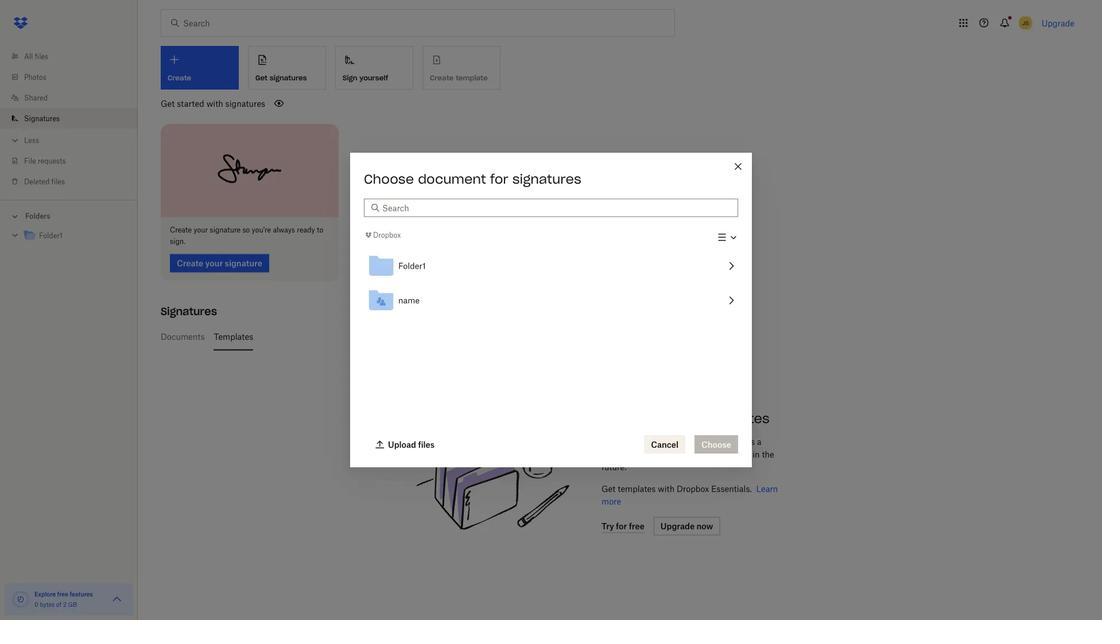 Task type: vqa. For each thing, say whether or not it's contained in the screenshot.
Basics
no



Task type: describe. For each thing, give the bounding box(es) containing it.
your
[[194, 226, 208, 234]]

shared link
[[9, 87, 138, 108]]

sign
[[343, 73, 357, 82]]

started
[[177, 98, 204, 108]]

requests
[[38, 156, 66, 165]]

signature
[[210, 226, 241, 234]]

folder1 for folder1 link
[[39, 231, 63, 240]]

less
[[24, 136, 39, 144]]

0 vertical spatial it
[[739, 437, 744, 447]]

in
[[753, 450, 760, 459]]

sign yourself button
[[335, 46, 413, 90]]

choose document for signatures
[[364, 171, 582, 187]]

all files
[[24, 52, 48, 61]]

upload files
[[388, 440, 435, 449]]

get templates with dropbox essentials.
[[602, 484, 752, 494]]

future.
[[602, 462, 627, 472]]

learn more link
[[602, 484, 778, 507]]

dropbox image
[[9, 11, 32, 34]]

choose
[[364, 171, 414, 187]]

1 a from the left
[[631, 437, 636, 447]]

yourself
[[360, 73, 388, 82]]

time
[[637, 410, 667, 426]]

get
[[680, 450, 693, 459]]

templates
[[214, 332, 253, 342]]

folder1 for folder1 button
[[399, 261, 426, 271]]

get signatures button
[[248, 46, 326, 90]]

you
[[649, 450, 662, 459]]

always
[[273, 226, 295, 234]]

1 vertical spatial dropbox
[[677, 484, 709, 494]]

save time with templates
[[602, 410, 770, 426]]

folders
[[25, 212, 50, 221]]

shared
[[24, 93, 48, 102]]

files for deleted files
[[51, 177, 65, 186]]

row group inside choose document for signatures dialog
[[364, 249, 739, 318]]

get for get templates with dropbox essentials.
[[602, 484, 616, 494]]

signatures list item
[[0, 108, 138, 129]]

name button
[[364, 283, 739, 318]]

name
[[399, 296, 420, 305]]

create
[[170, 226, 192, 234]]

document inside format a document once, then save it as a template so you can get it signed again in the future.
[[638, 437, 676, 447]]

to
[[317, 226, 323, 234]]

deleted files
[[24, 177, 65, 186]]

bytes
[[40, 601, 55, 608]]

get for get started with signatures
[[161, 98, 175, 108]]

sign yourself
[[343, 73, 388, 82]]

templates tab
[[214, 323, 253, 351]]

learn more
[[602, 484, 778, 507]]

file requests
[[24, 156, 66, 165]]

format a document once, then save it as a template so you can get it signed again in the future.
[[602, 437, 775, 472]]

as
[[747, 437, 755, 447]]

files for upload files
[[418, 440, 435, 449]]

learn
[[757, 484, 778, 494]]

template
[[602, 450, 636, 459]]

get for get signatures
[[256, 73, 268, 82]]

file requests link
[[9, 150, 138, 171]]

less image
[[9, 135, 21, 146]]

format
[[602, 437, 629, 447]]

save
[[602, 410, 633, 426]]

1 horizontal spatial templates
[[703, 410, 770, 426]]

once,
[[679, 437, 699, 447]]

dropbox link
[[364, 229, 401, 241]]

upload files button
[[369, 435, 442, 454]]

upgrade link
[[1042, 18, 1075, 28]]

create your signature so you're always ready to sign.
[[170, 226, 323, 246]]

folders button
[[0, 207, 138, 224]]

file
[[24, 156, 36, 165]]

folder1 button
[[364, 249, 739, 283]]

1 horizontal spatial signatures
[[161, 305, 217, 318]]

can
[[665, 450, 678, 459]]

all
[[24, 52, 33, 61]]

features
[[70, 591, 93, 598]]

deleted
[[24, 177, 50, 186]]



Task type: locate. For each thing, give the bounding box(es) containing it.
choose document for signatures dialog
[[350, 153, 752, 467]]

0 horizontal spatial it
[[695, 450, 700, 459]]

document
[[418, 171, 486, 187], [638, 437, 676, 447]]

documents
[[161, 332, 205, 342]]

folder1 up name
[[399, 261, 426, 271]]

photos link
[[9, 67, 138, 87]]

templates
[[703, 410, 770, 426], [618, 484, 656, 494]]

signatures inside list item
[[24, 114, 60, 123]]

0 horizontal spatial signatures
[[225, 98, 265, 108]]

with for time
[[671, 410, 699, 426]]

row group
[[364, 249, 739, 318]]

a
[[631, 437, 636, 447], [757, 437, 762, 447]]

1 horizontal spatial it
[[739, 437, 744, 447]]

0 vertical spatial folder1
[[39, 231, 63, 240]]

deleted files link
[[9, 171, 138, 192]]

free
[[57, 591, 68, 598]]

files inside deleted files link
[[51, 177, 65, 186]]

so
[[243, 226, 250, 234], [638, 450, 647, 459]]

2 vertical spatial signatures
[[513, 171, 582, 187]]

1 horizontal spatial dropbox
[[677, 484, 709, 494]]

document left for
[[418, 171, 486, 187]]

dropbox down "choose"
[[373, 231, 401, 239]]

save
[[720, 437, 737, 447]]

0 horizontal spatial files
[[35, 52, 48, 61]]

a right 'as'
[[757, 437, 762, 447]]

tab list
[[161, 323, 1070, 351]]

templates up more
[[618, 484, 656, 494]]

1 vertical spatial signatures
[[225, 98, 265, 108]]

so inside create your signature so you're always ready to sign.
[[243, 226, 250, 234]]

0 horizontal spatial folder1
[[39, 231, 63, 240]]

of
[[56, 601, 61, 608]]

2 horizontal spatial files
[[418, 440, 435, 449]]

get started with signatures
[[161, 98, 265, 108]]

get signatures
[[256, 73, 307, 82]]

1 horizontal spatial get
[[256, 73, 268, 82]]

1 vertical spatial signatures
[[161, 305, 217, 318]]

with right started
[[207, 98, 223, 108]]

signatures inside choose document for signatures dialog
[[513, 171, 582, 187]]

quota usage element
[[11, 590, 30, 609]]

signatures up the documents
[[161, 305, 217, 318]]

0 horizontal spatial document
[[418, 171, 486, 187]]

0 vertical spatial files
[[35, 52, 48, 61]]

folder1 down folders
[[39, 231, 63, 240]]

files for all files
[[35, 52, 48, 61]]

1 horizontal spatial files
[[51, 177, 65, 186]]

get inside button
[[256, 73, 268, 82]]

you're
[[252, 226, 271, 234]]

tab list containing documents
[[161, 323, 1070, 351]]

dropbox inside choose document for signatures dialog
[[373, 231, 401, 239]]

so left you
[[638, 450, 647, 459]]

files right deleted
[[51, 177, 65, 186]]

it right get
[[695, 450, 700, 459]]

upload
[[388, 440, 416, 449]]

upgrade
[[1042, 18, 1075, 28]]

signatures link
[[9, 108, 138, 129]]

1 vertical spatial document
[[638, 437, 676, 447]]

0 vertical spatial so
[[243, 226, 250, 234]]

files inside upload files button
[[418, 440, 435, 449]]

0 horizontal spatial signatures
[[24, 114, 60, 123]]

with
[[207, 98, 223, 108], [671, 410, 699, 426], [658, 484, 675, 494]]

list
[[0, 39, 138, 200]]

2 a from the left
[[757, 437, 762, 447]]

signatures for choose document for signatures
[[513, 171, 582, 187]]

2 horizontal spatial signatures
[[513, 171, 582, 187]]

explore
[[34, 591, 56, 598]]

2 horizontal spatial get
[[602, 484, 616, 494]]

again
[[730, 450, 751, 459]]

dropbox
[[373, 231, 401, 239], [677, 484, 709, 494]]

0 vertical spatial document
[[418, 171, 486, 187]]

0 vertical spatial templates
[[703, 410, 770, 426]]

1 horizontal spatial folder1
[[399, 261, 426, 271]]

signatures
[[24, 114, 60, 123], [161, 305, 217, 318]]

dropbox down format a document once, then save it as a template so you can get it signed again in the future.
[[677, 484, 709, 494]]

get up more
[[602, 484, 616, 494]]

folder1 inside button
[[399, 261, 426, 271]]

1 horizontal spatial a
[[757, 437, 762, 447]]

a right format
[[631, 437, 636, 447]]

1 vertical spatial so
[[638, 450, 647, 459]]

explore free features 0 bytes of 2 gb
[[34, 591, 93, 608]]

folder1
[[39, 231, 63, 240], [399, 261, 426, 271]]

1 horizontal spatial signatures
[[270, 73, 307, 82]]

0 horizontal spatial get
[[161, 98, 175, 108]]

files right all
[[35, 52, 48, 61]]

gb
[[68, 601, 77, 608]]

with for templates
[[658, 484, 675, 494]]

signatures
[[270, 73, 307, 82], [225, 98, 265, 108], [513, 171, 582, 187]]

1 vertical spatial folder1
[[399, 261, 426, 271]]

Search text field
[[382, 202, 732, 214]]

folder1 link
[[23, 228, 129, 244]]

all files link
[[9, 46, 138, 67]]

0 vertical spatial get
[[256, 73, 268, 82]]

2 vertical spatial with
[[658, 484, 675, 494]]

1 vertical spatial with
[[671, 410, 699, 426]]

1 vertical spatial it
[[695, 450, 700, 459]]

2
[[63, 601, 67, 608]]

1 horizontal spatial document
[[638, 437, 676, 447]]

files inside all files link
[[35, 52, 48, 61]]

essentials.
[[712, 484, 752, 494]]

0 vertical spatial dropbox
[[373, 231, 401, 239]]

get
[[256, 73, 268, 82], [161, 98, 175, 108], [602, 484, 616, 494]]

it left 'as'
[[739, 437, 744, 447]]

1 vertical spatial templates
[[618, 484, 656, 494]]

ready
[[297, 226, 315, 234]]

1 vertical spatial files
[[51, 177, 65, 186]]

for
[[490, 171, 509, 187]]

cancel button
[[644, 435, 686, 454]]

documents tab
[[161, 323, 205, 351]]

sign.
[[170, 237, 185, 246]]

0
[[34, 601, 38, 608]]

2 vertical spatial get
[[602, 484, 616, 494]]

then
[[701, 437, 718, 447]]

files
[[35, 52, 48, 61], [51, 177, 65, 186], [418, 440, 435, 449]]

so left "you're"
[[243, 226, 250, 234]]

more
[[602, 497, 621, 507]]

2 vertical spatial files
[[418, 440, 435, 449]]

0 vertical spatial signatures
[[270, 73, 307, 82]]

0 horizontal spatial so
[[243, 226, 250, 234]]

the
[[762, 450, 775, 459]]

document up you
[[638, 437, 676, 447]]

with for started
[[207, 98, 223, 108]]

0 horizontal spatial templates
[[618, 484, 656, 494]]

0 vertical spatial with
[[207, 98, 223, 108]]

templates up save
[[703, 410, 770, 426]]

signed
[[702, 450, 728, 459]]

signatures inside 'get signatures' button
[[270, 73, 307, 82]]

so inside format a document once, then save it as a template so you can get it signed again in the future.
[[638, 450, 647, 459]]

row group containing folder1
[[364, 249, 739, 318]]

with up the once,
[[671, 410, 699, 426]]

photos
[[24, 73, 46, 81]]

get up the get started with signatures
[[256, 73, 268, 82]]

1 vertical spatial get
[[161, 98, 175, 108]]

files right upload
[[418, 440, 435, 449]]

document inside dialog
[[418, 171, 486, 187]]

cancel
[[651, 440, 679, 449]]

0 horizontal spatial dropbox
[[373, 231, 401, 239]]

it
[[739, 437, 744, 447], [695, 450, 700, 459]]

1 horizontal spatial so
[[638, 450, 647, 459]]

0 vertical spatial signatures
[[24, 114, 60, 123]]

list containing all files
[[0, 39, 138, 200]]

with down the can
[[658, 484, 675, 494]]

get left started
[[161, 98, 175, 108]]

0 horizontal spatial a
[[631, 437, 636, 447]]

signatures for get started with signatures
[[225, 98, 265, 108]]

signatures down shared
[[24, 114, 60, 123]]



